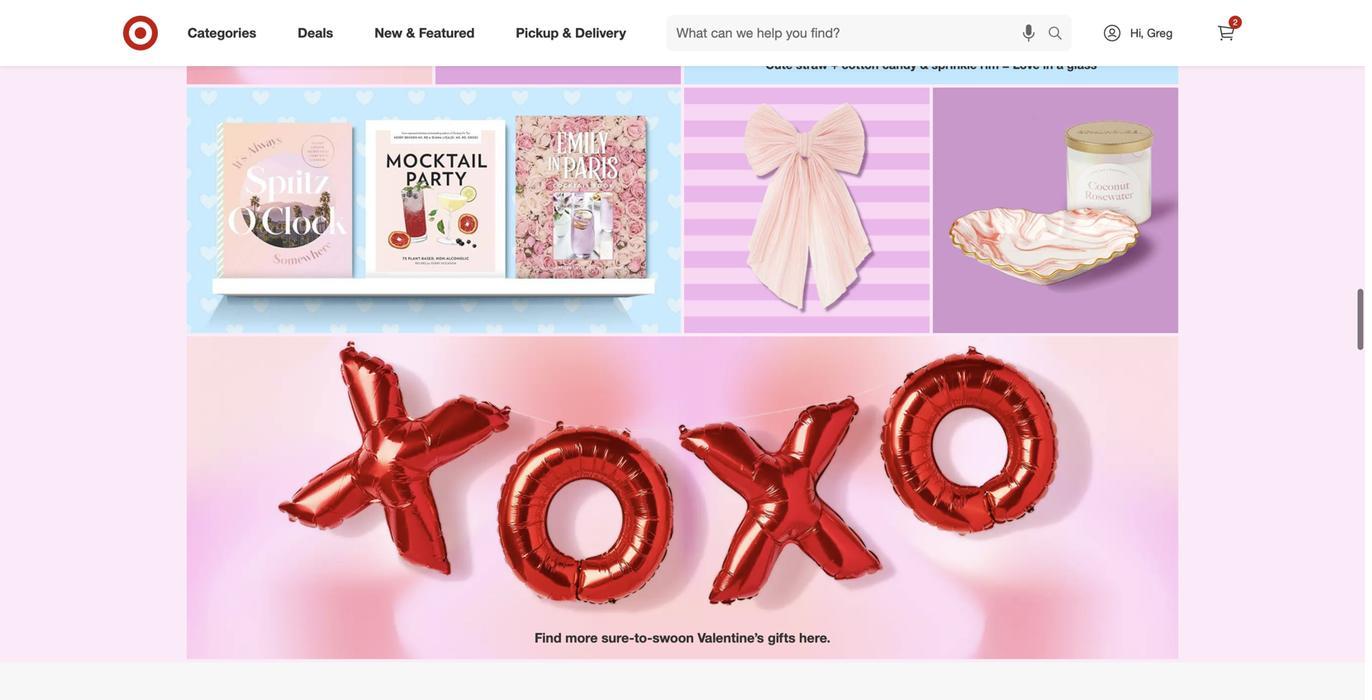 Task type: describe. For each thing, give the bounding box(es) containing it.
gifts
[[768, 630, 796, 646]]

find more sure-to-swoon valentine's gifts here.
[[535, 630, 831, 646]]

pickup & delivery
[[516, 25, 626, 41]]

search
[[1041, 27, 1081, 43]]

love
[[1013, 57, 1040, 72]]

in
[[1044, 57, 1054, 72]]

What can we help you find? suggestions appear below search field
[[667, 15, 1052, 51]]

2
[[1234, 17, 1238, 27]]

swoon
[[653, 630, 694, 646]]

greg
[[1148, 26, 1173, 40]]

& inside button
[[921, 57, 929, 72]]

new & featured
[[375, 25, 475, 41]]

& for new
[[406, 25, 415, 41]]

search button
[[1041, 15, 1081, 55]]

cute straw + cotton candy & sprinkle rim = love in a glass button
[[685, 0, 1179, 84]]

delivery
[[575, 25, 626, 41]]

cute straw + cotton candy & sprinkle rim = love in a glass
[[766, 57, 1098, 72]]

sprinkle
[[932, 57, 977, 72]]

=
[[1003, 57, 1010, 72]]

categories
[[188, 25, 256, 41]]

candy
[[883, 57, 917, 72]]



Task type: locate. For each thing, give the bounding box(es) containing it.
to-
[[635, 630, 653, 646]]

pickup & delivery link
[[502, 15, 647, 51]]

here.
[[800, 630, 831, 646]]

2 link
[[1209, 15, 1245, 51]]

find
[[535, 630, 562, 646]]

featured
[[419, 25, 475, 41]]

hi, greg
[[1131, 26, 1173, 40]]

& right new
[[406, 25, 415, 41]]

0 horizontal spatial &
[[406, 25, 415, 41]]

&
[[406, 25, 415, 41], [563, 25, 572, 41], [921, 57, 929, 72]]

sure-
[[602, 630, 635, 646]]

pickup
[[516, 25, 559, 41]]

cute
[[766, 57, 793, 72]]

more
[[566, 630, 598, 646]]

new
[[375, 25, 403, 41]]

deals link
[[284, 15, 354, 51]]

rim
[[981, 57, 999, 72]]

new & featured link
[[361, 15, 495, 51]]

hi,
[[1131, 26, 1144, 40]]

2 horizontal spatial &
[[921, 57, 929, 72]]

valentine's
[[698, 630, 764, 646]]

+
[[831, 57, 839, 72]]

deals
[[298, 25, 333, 41]]

categories link
[[174, 15, 277, 51]]

cotton
[[842, 57, 879, 72]]

straw
[[796, 57, 828, 72]]

& right pickup
[[563, 25, 572, 41]]

& inside "link"
[[406, 25, 415, 41]]

1 horizontal spatial &
[[563, 25, 572, 41]]

glass
[[1067, 57, 1098, 72]]

a
[[1057, 57, 1064, 72]]

& for pickup
[[563, 25, 572, 41]]

& right candy
[[921, 57, 929, 72]]



Task type: vqa. For each thing, say whether or not it's contained in the screenshot.
leftmost CVS pharmacy
no



